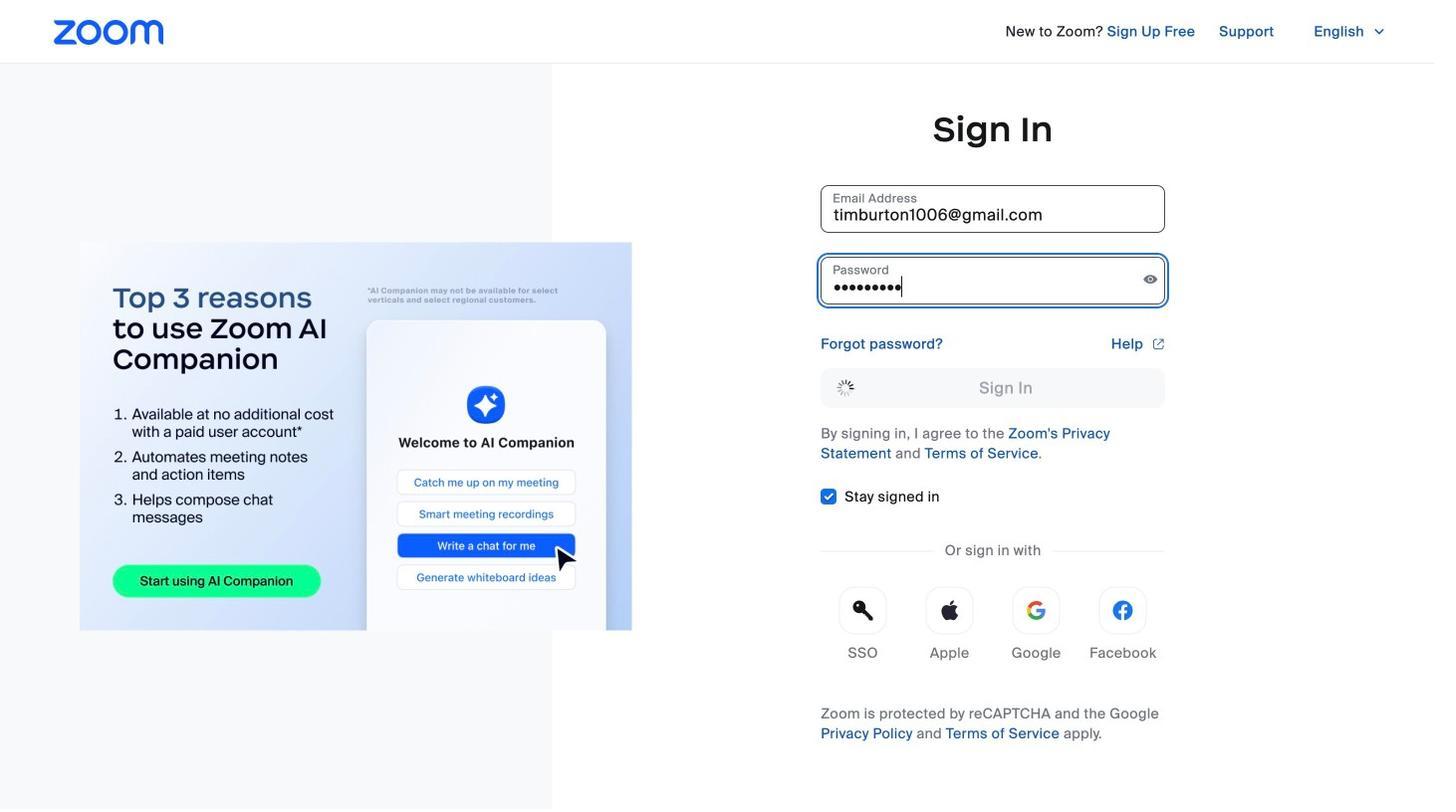 Task type: describe. For each thing, give the bounding box(es) containing it.
Password password field
[[821, 257, 1166, 305]]



Task type: vqa. For each thing, say whether or not it's contained in the screenshot.
Password Password Field
yes



Task type: locate. For each thing, give the bounding box(es) containing it.
start using zoom ai companion image
[[80, 243, 632, 631]]

zoom logo image
[[54, 20, 164, 45]]

down image
[[1373, 22, 1387, 42]]

Email Address email field
[[821, 185, 1166, 233]]

sign in with apple image
[[940, 601, 961, 621]]

window new image
[[1152, 335, 1166, 354]]



